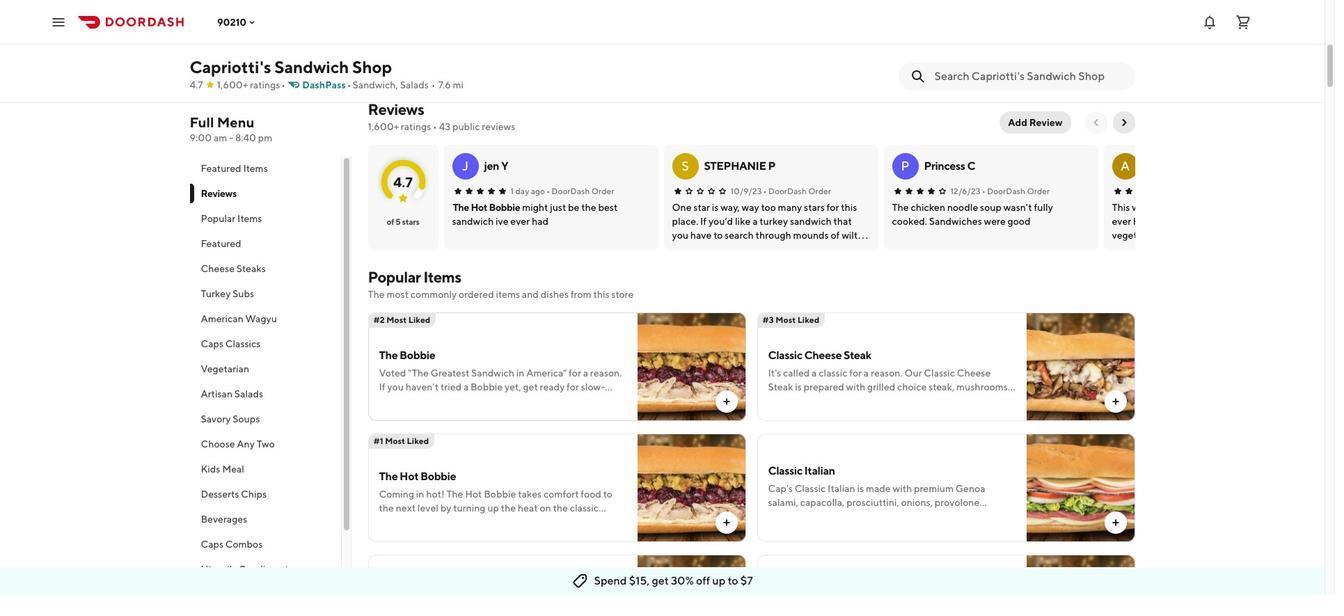 Task type: vqa. For each thing, say whether or not it's contained in the screenshot.
Classic Cheese Steak Add item to cart icon
yes



Task type: locate. For each thing, give the bounding box(es) containing it.
is left made
[[857, 483, 864, 494]]

reason. inside "the bobbie voted "the greatest sandwich in america" for a reason. if you haven't tried a bobbie yet, get ready for slow- roasted turkey topped with cranberry sauce, handmade stuffing, and mayo. it's a sandwich you'll be thankful for."
[[590, 368, 622, 379]]

reviews down "sandwich, salads • 7.6 mi"
[[368, 100, 424, 118]]

for
[[569, 368, 581, 379], [850, 368, 862, 379], [567, 382, 579, 393]]

topped down tried
[[445, 395, 477, 407]]

roasted
[[379, 395, 412, 407], [488, 517, 522, 528]]

wagyu cheese steak image
[[1027, 555, 1135, 595]]

1 horizontal spatial it's
[[768, 368, 781, 379]]

is down called on the bottom
[[795, 382, 802, 393]]

1,600+ down capriotti's
[[217, 79, 248, 91]]

1 horizontal spatial cranberry
[[556, 517, 598, 528]]

a up the prepared
[[812, 368, 817, 379]]

choice down mushrooms,
[[949, 395, 978, 407]]

2 horizontal spatial order
[[1027, 186, 1050, 196]]

0 horizontal spatial ratings
[[250, 79, 280, 91]]

0 vertical spatial get
[[523, 382, 538, 393]]

a right tried
[[464, 382, 469, 393]]

next image
[[1118, 117, 1130, 128]]

items up featured "button"
[[237, 213, 262, 224]]

1 horizontal spatial ratings
[[401, 121, 431, 132]]

slow- down turning
[[464, 517, 488, 528]]

american up peppers.
[[828, 395, 871, 407]]

caps inside caps classics button
[[201, 338, 223, 349]]

classic down food
[[570, 503, 599, 514]]

featured items button
[[190, 156, 341, 181]]

popular inside popular items the most commonly ordered items and dishes from this store
[[368, 268, 421, 286]]

0 horizontal spatial 4.7
[[190, 79, 203, 91]]

prepared
[[804, 382, 844, 393]]

1 • doordash order from the left
[[546, 186, 614, 196]]

1 the from the left
[[379, 503, 394, 514]]

cranberry inside the hot bobbie coming in hot! the hot bobbie takes comfort food to the next level by turning up the heat on the classic bobbie with grilled slow-roasted turkey, cranberry sauce, handmade stuffing, and mayo.
[[556, 517, 598, 528]]

p right stephanie
[[768, 159, 775, 173]]

you
[[387, 382, 404, 393]]

2 featured from the top
[[201, 238, 241, 249]]

choice
[[897, 382, 927, 393], [949, 395, 978, 407]]

add item to cart image
[[721, 396, 732, 407], [721, 517, 732, 528]]

• doordash order right '10/9/23'
[[763, 186, 831, 196]]

ratings down capriotti's sandwich shop
[[250, 79, 280, 91]]

0 horizontal spatial turkey
[[201, 288, 231, 299]]

1 vertical spatial grilled
[[434, 517, 462, 528]]

• doordash order right ago
[[546, 186, 614, 196]]

featured for featured items
[[201, 163, 241, 174]]

tried
[[441, 382, 462, 393]]

1 horizontal spatial of
[[980, 395, 989, 407]]

0 vertical spatial reviews
[[368, 100, 424, 118]]

the left heat
[[501, 503, 516, 514]]

most
[[387, 315, 407, 325], [776, 315, 796, 325], [385, 436, 405, 446]]

0 horizontal spatial up
[[488, 503, 499, 514]]

1 reason. from the left
[[590, 368, 622, 379]]

featured inside button
[[201, 163, 241, 174]]

0 vertical spatial the hot bobbie
[[506, 33, 584, 46]]

• right 12/6/23
[[982, 186, 986, 196]]

0 vertical spatial is
[[795, 382, 802, 393]]

a left the our
[[864, 368, 869, 379]]

0 vertical spatial onions,
[[768, 395, 800, 407]]

most right #3
[[776, 315, 796, 325]]

savory
[[201, 414, 231, 425]]

liked down commonly
[[408, 315, 431, 325]]

handmade down level
[[409, 531, 456, 542]]

salads inside button
[[234, 388, 263, 400]]

1 horizontal spatial • doordash order
[[763, 186, 831, 196]]

greatest
[[431, 368, 469, 379]]

1 vertical spatial stuffing,
[[458, 531, 495, 542]]

1 horizontal spatial p
[[901, 159, 910, 173]]

with inside "the bobbie voted "the greatest sandwich in america" for a reason. if you haven't tried a bobbie yet, get ready for slow- roasted turkey topped with cranberry sauce, handmade stuffing, and mayo. it's a sandwich you'll be thankful for."
[[479, 395, 498, 407]]

1 caps from the top
[[201, 338, 223, 349]]

reason. left the our
[[871, 368, 903, 379]]

doordash right '10/9/23'
[[768, 186, 807, 196]]

0 horizontal spatial it's
[[464, 409, 477, 421]]

1 vertical spatial wagyu
[[245, 313, 277, 324]]

0 vertical spatial popular
[[201, 213, 236, 224]]

0 horizontal spatial stuffing,
[[379, 409, 415, 421]]

add item to cart image
[[1110, 396, 1121, 407], [1110, 517, 1121, 528]]

cranberry down food
[[556, 517, 598, 528]]

cheese, inside classic italian cap's classic italian is made with premium genoa salami, capacolla, prosciuttini, onions, provolone cheese, oil, and topped with lettuce, onion, and tomato.
[[768, 511, 802, 522]]

and inside classic cheese steak it's called a classic for a reason. our classic cheese steak is prepared with grilled choice steak, mushrooms, onions, white american cheese, and your choice of hot or sweet peppers.
[[909, 395, 925, 407]]

capastrami
[[1036, 33, 1092, 46]]

reviews up popular items
[[201, 188, 237, 199]]

0 vertical spatial slow-
[[581, 382, 605, 393]]

is
[[795, 382, 802, 393], [857, 483, 864, 494]]

1 horizontal spatial classic
[[819, 368, 848, 379]]

4.7 up of 5 stars
[[393, 174, 413, 190]]

caps up "vegetarian" on the bottom left
[[201, 338, 223, 349]]

mayo. down turkey
[[436, 409, 462, 421]]

liked right #3
[[798, 315, 820, 325]]

cranberry down "yet,"
[[500, 395, 543, 407]]

with right the prepared
[[846, 382, 866, 393]]

dashpass •
[[302, 79, 351, 91]]

turkey subs button
[[190, 281, 341, 306]]

3 order from the left
[[1027, 186, 1050, 196]]

a right america"
[[583, 368, 588, 379]]

onions,
[[768, 395, 800, 407], [901, 497, 933, 508]]

commonly
[[411, 289, 457, 300]]

featured down popular items
[[201, 238, 241, 249]]

caps classics
[[201, 338, 261, 349]]

reviews inside reviews 1,600+ ratings • 43 public reviews
[[368, 100, 424, 118]]

0 horizontal spatial to
[[603, 489, 613, 500]]

1 featured from the top
[[201, 163, 241, 174]]

2 doordash from the left
[[768, 186, 807, 196]]

p
[[901, 159, 910, 173], [768, 159, 775, 173]]

0 horizontal spatial sandwich
[[274, 57, 349, 77]]

onions, up sweet
[[768, 395, 800, 407]]

0 vertical spatial salads
[[400, 79, 429, 91]]

get
[[523, 382, 538, 393], [652, 574, 669, 588]]

1 horizontal spatial cheese,
[[873, 395, 907, 407]]

ratings inside reviews 1,600+ ratings • 43 public reviews
[[401, 121, 431, 132]]

homemade turkey
[[903, 33, 996, 46]]

#3 most liked
[[763, 315, 820, 325]]

1 horizontal spatial up
[[712, 574, 726, 588]]

2 add item to cart image from the top
[[721, 517, 732, 528]]

america"
[[526, 368, 567, 379]]

1 order from the left
[[592, 186, 614, 196]]

american inside american wagyu button
[[201, 313, 243, 324]]

1 horizontal spatial sauce,
[[545, 395, 573, 407]]

of left 5
[[387, 217, 394, 227]]

0 horizontal spatial slow-
[[464, 517, 488, 528]]

sauce,
[[545, 395, 573, 407], [379, 531, 407, 542]]

grilled inside the hot bobbie coming in hot! the hot bobbie takes comfort food to the next level by turning up the heat on the classic bobbie with grilled slow-roasted turkey, cranberry sauce, handmade stuffing, and mayo.
[[434, 517, 462, 528]]

items
[[496, 289, 520, 300]]

• doordash order for p
[[982, 186, 1050, 196]]

the down comfort
[[553, 503, 568, 514]]

0 vertical spatial turkey
[[963, 33, 996, 46]]

0 horizontal spatial mayo.
[[436, 409, 462, 421]]

turkey left subs
[[201, 288, 231, 299]]

soups
[[233, 414, 260, 425]]

0 horizontal spatial american
[[201, 313, 243, 324]]

sauce, up be
[[545, 395, 573, 407]]

stuffing, inside "the bobbie voted "the greatest sandwich in america" for a reason. if you haven't tried a bobbie yet, get ready for slow- roasted turkey topped with cranberry sauce, handmade stuffing, and mayo. it's a sandwich you'll be thankful for."
[[379, 409, 415, 421]]

chips
[[241, 489, 267, 500]]

0 vertical spatial grilled
[[868, 382, 896, 393]]

mayo.
[[436, 409, 462, 421], [515, 531, 542, 542]]

for left the our
[[850, 368, 862, 379]]

liked for cheese
[[798, 315, 820, 325]]

onions, inside classic italian cap's classic italian is made with premium genoa salami, capacolla, prosciuttini, onions, provolone cheese, oil, and topped with lettuce, onion, and tomato.
[[901, 497, 933, 508]]

roasted down you
[[379, 395, 412, 407]]

1 vertical spatial onions,
[[901, 497, 933, 508]]

to inside the hot bobbie coming in hot! the hot bobbie takes comfort food to the next level by turning up the heat on the classic bobbie with grilled slow-roasted turkey, cranberry sauce, handmade stuffing, and mayo.
[[603, 489, 613, 500]]

steak inside button
[[847, 33, 875, 46]]

0 vertical spatial caps
[[201, 338, 223, 349]]

8:40
[[235, 132, 256, 143]]

4.7 up 'full'
[[190, 79, 203, 91]]

classic inside button
[[639, 33, 673, 46]]

2 vertical spatial items
[[423, 268, 461, 286]]

0 horizontal spatial is
[[795, 382, 802, 393]]

salads up soups in the bottom left of the page
[[234, 388, 263, 400]]

1,600+ down reviews link
[[368, 121, 399, 132]]

-
[[229, 132, 233, 143]]

salami,
[[768, 497, 798, 508]]

0 vertical spatial sauce,
[[545, 395, 573, 407]]

doordash right ago
[[552, 186, 590, 196]]

classic up the prepared
[[819, 368, 848, 379]]

sauce, inside "the bobbie voted "the greatest sandwich in america" for a reason. if you haven't tried a bobbie yet, get ready for slow- roasted turkey topped with cranberry sauce, handmade stuffing, and mayo. it's a sandwich you'll be thankful for."
[[545, 395, 573, 407]]

reason. up for.
[[590, 368, 622, 379]]

0 vertical spatial items
[[243, 163, 268, 174]]

1 horizontal spatial salads
[[400, 79, 429, 91]]

1 vertical spatial classic
[[570, 503, 599, 514]]

sandwich,
[[353, 79, 398, 91]]

1 vertical spatial mayo.
[[515, 531, 542, 542]]

0 vertical spatial handmade
[[574, 395, 622, 407]]

stuffing, up #1 most liked
[[379, 409, 415, 421]]

1 horizontal spatial get
[[652, 574, 669, 588]]

and inside "the bobbie voted "the greatest sandwich in america" for a reason. if you haven't tried a bobbie yet, get ready for slow- roasted turkey topped with cranberry sauce, handmade stuffing, and mayo. it's a sandwich you'll be thankful for."
[[417, 409, 434, 421]]

steak for classic cheese steak
[[450, 33, 477, 46]]

with down level
[[413, 517, 432, 528]]

0 horizontal spatial order
[[592, 186, 614, 196]]

beverages
[[201, 514, 247, 525]]

prosciuttini,
[[847, 497, 899, 508]]

1 add item to cart image from the top
[[1110, 396, 1121, 407]]

order for s
[[808, 186, 831, 196]]

0 horizontal spatial 1,600+
[[217, 79, 248, 91]]

up right turning
[[488, 503, 499, 514]]

featured items
[[201, 163, 268, 174]]

sweet
[[779, 409, 806, 421]]

it's
[[768, 368, 781, 379], [464, 409, 477, 421]]

ready
[[540, 382, 565, 393]]

onions, up lettuce,
[[901, 497, 933, 508]]

• doordash order for j
[[546, 186, 614, 196]]

up
[[488, 503, 499, 514], [712, 574, 726, 588]]

up right off
[[712, 574, 726, 588]]

doordash for p
[[987, 186, 1026, 196]]

1 horizontal spatial 4.7
[[393, 174, 413, 190]]

sandwich, salads • 7.6 mi
[[353, 79, 464, 91]]

0 horizontal spatial wagyu
[[245, 313, 277, 324]]

of left "hot"
[[980, 395, 989, 407]]

classic italian image
[[1027, 434, 1135, 542]]

the hot bobbie image
[[637, 434, 746, 542]]

the down coming
[[379, 503, 394, 514]]

#2
[[374, 315, 385, 325]]

turkey
[[963, 33, 996, 46], [201, 288, 231, 299]]

in left hot!
[[416, 489, 424, 500]]

mayo. inside "the bobbie voted "the greatest sandwich in america" for a reason. if you haven't tried a bobbie yet, get ready for slow- roasted turkey topped with cranberry sauce, handmade stuffing, and mayo. it's a sandwich you'll be thankful for."
[[436, 409, 462, 421]]

most right #2
[[387, 315, 407, 325]]

1 horizontal spatial mayo.
[[515, 531, 542, 542]]

1 vertical spatial in
[[416, 489, 424, 500]]

1 vertical spatial is
[[857, 483, 864, 494]]

1 vertical spatial topped
[[838, 511, 870, 522]]

cheese inside wagyu cheese steak button
[[808, 33, 845, 46]]

items down pm
[[243, 163, 268, 174]]

#2 most liked
[[374, 315, 431, 325]]

add item to cart image for classic cheese steak
[[1110, 396, 1121, 407]]

grilled down by
[[434, 517, 462, 528]]

0 vertical spatial classic
[[819, 368, 848, 379]]

1 vertical spatial slow-
[[464, 517, 488, 528]]

classic for classic italian
[[639, 33, 673, 46]]

items inside popular items the most commonly ordered items and dishes from this store
[[423, 268, 461, 286]]

artisan salads button
[[190, 382, 341, 407]]

most for hot
[[385, 436, 405, 446]]

1 vertical spatial get
[[652, 574, 669, 588]]

2 • doordash order from the left
[[763, 186, 831, 196]]

sandwich up "yet,"
[[471, 368, 515, 379]]

popular items the most commonly ordered items and dishes from this store
[[368, 268, 634, 300]]

topped inside classic italian cap's classic italian is made with premium genoa salami, capacolla, prosciuttini, onions, provolone cheese, oil, and topped with lettuce, onion, and tomato.
[[838, 511, 870, 522]]

ratings
[[250, 79, 280, 91], [401, 121, 431, 132]]

1 horizontal spatial roasted
[[488, 517, 522, 528]]

bobbie
[[548, 33, 584, 46], [489, 202, 520, 213], [400, 349, 435, 362], [471, 382, 503, 393], [420, 470, 456, 483], [484, 489, 516, 500], [379, 517, 411, 528]]

is inside classic italian cap's classic italian is made with premium genoa salami, capacolla, prosciuttini, onions, provolone cheese, oil, and topped with lettuce, onion, and tomato.
[[857, 483, 864, 494]]

classic inside the hot bobbie coming in hot! the hot bobbie takes comfort food to the next level by turning up the heat on the classic bobbie with grilled slow-roasted turkey, cranberry sauce, handmade stuffing, and mayo.
[[570, 503, 599, 514]]

0 vertical spatial wagyu
[[771, 33, 806, 46]]

popular
[[201, 213, 236, 224], [368, 268, 421, 286]]

0 vertical spatial topped
[[445, 395, 477, 407]]

in up "yet,"
[[516, 368, 525, 379]]

takes
[[518, 489, 542, 500]]

steak,
[[929, 382, 955, 393]]

stuffing,
[[379, 409, 415, 421], [458, 531, 495, 542]]

items for featured items
[[243, 163, 268, 174]]

is inside classic cheese steak it's called a classic for a reason. our classic cheese steak is prepared with grilled choice steak, mushrooms, onions, white american cheese, and your choice of hot or sweet peppers.
[[795, 382, 802, 393]]

1 horizontal spatial is
[[857, 483, 864, 494]]

featured inside "button"
[[201, 238, 241, 249]]

princess
[[924, 159, 965, 173]]

to right food
[[603, 489, 613, 500]]

s
[[682, 159, 689, 173]]

reason.
[[590, 368, 622, 379], [871, 368, 903, 379]]

sandwich inside "the bobbie voted "the greatest sandwich in america" for a reason. if you haven't tried a bobbie yet, get ready for slow- roasted turkey topped with cranberry sauce, handmade stuffing, and mayo. it's a sandwich you'll be thankful for."
[[471, 368, 515, 379]]

1 vertical spatial of
[[980, 395, 989, 407]]

add item to cart image for cap's classic italian is made with premium genoa salami, capacolla, prosciuttini, onions, provolone cheese, oil, and topped with lettuce, onion, and tomato.
[[1110, 517, 1121, 528]]

off
[[696, 574, 710, 588]]

0 horizontal spatial salads
[[234, 388, 263, 400]]

• doordash order right 12/6/23
[[982, 186, 1050, 196]]

1 vertical spatial choice
[[949, 395, 978, 407]]

3 • doordash order from the left
[[982, 186, 1050, 196]]

up inside the hot bobbie coming in hot! the hot bobbie takes comfort food to the next level by turning up the heat on the classic bobbie with grilled slow-roasted turkey, cranberry sauce, handmade stuffing, and mayo.
[[488, 503, 499, 514]]

for right the ready
[[567, 382, 579, 393]]

0 horizontal spatial handmade
[[409, 531, 456, 542]]

2 order from the left
[[808, 186, 831, 196]]

roasted inside the hot bobbie coming in hot! the hot bobbie takes comfort food to the next level by turning up the heat on the classic bobbie with grilled slow-roasted turkey, cranberry sauce, handmade stuffing, and mayo.
[[488, 517, 522, 528]]

get right $15,
[[652, 574, 669, 588]]

handmade up thankful
[[574, 395, 622, 407]]

most right #1
[[385, 436, 405, 446]]

get right "yet,"
[[523, 382, 538, 393]]

caps combos button
[[190, 532, 341, 557]]

most for bobbie
[[387, 315, 407, 325]]

caps inside caps combos button
[[201, 539, 223, 550]]

classic
[[374, 33, 408, 46], [639, 33, 673, 46], [768, 349, 803, 362], [924, 368, 955, 379], [768, 464, 803, 478], [795, 483, 826, 494]]

ratings down reviews link
[[401, 121, 431, 132]]

1 horizontal spatial doordash
[[768, 186, 807, 196]]

1 vertical spatial 4.7
[[393, 174, 413, 190]]

1 horizontal spatial topped
[[838, 511, 870, 522]]

a
[[583, 368, 588, 379], [812, 368, 817, 379], [864, 368, 869, 379], [464, 382, 469, 393], [479, 409, 484, 421]]

1 vertical spatial caps
[[201, 539, 223, 550]]

2 caps from the top
[[201, 539, 223, 550]]

0 horizontal spatial cheese,
[[768, 511, 802, 522]]

1 vertical spatial it's
[[464, 409, 477, 421]]

cheese,
[[873, 395, 907, 407], [768, 511, 802, 522]]

cheese inside cheese steaks button
[[201, 263, 235, 274]]

1 vertical spatial add item to cart image
[[1110, 517, 1121, 528]]

italian for classic italian cap's classic italian is made with premium genoa salami, capacolla, prosciuttini, onions, provolone cheese, oil, and topped with lettuce, onion, and tomato.
[[804, 464, 835, 478]]

3 doordash from the left
[[987, 186, 1026, 196]]

0 horizontal spatial the
[[379, 503, 394, 514]]

0 horizontal spatial choice
[[897, 382, 927, 393]]

0 vertical spatial to
[[603, 489, 613, 500]]

• left 43
[[433, 121, 437, 132]]

liked right #1
[[407, 436, 429, 446]]

classics
[[225, 338, 261, 349]]

caps for caps combos
[[201, 539, 223, 550]]

popular inside button
[[201, 213, 236, 224]]

30%
[[671, 574, 694, 588]]

stephanie
[[704, 159, 766, 173]]

0 horizontal spatial classic
[[570, 503, 599, 514]]

1 doordash from the left
[[552, 186, 590, 196]]

1 horizontal spatial the
[[501, 503, 516, 514]]

caps up utensils
[[201, 539, 223, 550]]

topped
[[445, 395, 477, 407], [838, 511, 870, 522]]

am
[[214, 132, 227, 143]]

featured down the am
[[201, 163, 241, 174]]

1 vertical spatial the hot bobbie button
[[453, 201, 520, 214]]

popular up most
[[368, 268, 421, 286]]

items up commonly
[[423, 268, 461, 286]]

to left $7
[[728, 574, 738, 588]]

0 vertical spatial featured
[[201, 163, 241, 174]]

salads down (67)
[[400, 79, 429, 91]]

cheese for classic cheese steak
[[410, 33, 448, 46]]

2 add item to cart image from the top
[[1110, 517, 1121, 528]]

90210
[[217, 16, 247, 27]]

0 horizontal spatial sauce,
[[379, 531, 407, 542]]

to
[[603, 489, 613, 500], [728, 574, 738, 588]]

roasted down heat
[[488, 517, 522, 528]]

with inside classic cheese steak it's called a classic for a reason. our classic cheese steak is prepared with grilled choice steak, mushrooms, onions, white american cheese, and your choice of hot or sweet peppers.
[[846, 382, 866, 393]]

hot!
[[426, 489, 445, 500]]

the hot bobbie inside the hot bobbie button
[[506, 33, 584, 46]]

0 horizontal spatial reason.
[[590, 368, 622, 379]]

combos
[[225, 539, 263, 550]]

1 vertical spatial reviews
[[201, 188, 237, 199]]

sauce, down next
[[379, 531, 407, 542]]

stuffing, down turning
[[458, 531, 495, 542]]

1,600+ ratings •
[[217, 79, 286, 91]]

classic for classic cheese steak
[[374, 33, 408, 46]]

items
[[243, 163, 268, 174], [237, 213, 262, 224], [423, 268, 461, 286]]

cheese, inside classic cheese steak it's called a classic for a reason. our classic cheese steak is prepared with grilled choice steak, mushrooms, onions, white american cheese, and your choice of hot or sweet peppers.
[[873, 395, 907, 407]]

1 horizontal spatial slow-
[[581, 382, 605, 393]]

slow- up thankful
[[581, 382, 605, 393]]

popular up cheese steaks
[[201, 213, 236, 224]]

1 vertical spatial handmade
[[409, 531, 456, 542]]

it's left called on the bottom
[[768, 368, 781, 379]]

with inside the hot bobbie coming in hot! the hot bobbie takes comfort food to the next level by turning up the heat on the classic bobbie with grilled slow-roasted turkey, cranberry sauce, handmade stuffing, and mayo.
[[413, 517, 432, 528]]

sandwich up the dashpass
[[274, 57, 349, 77]]

topped down the prosciuttini,
[[838, 511, 870, 522]]

classic italian button
[[632, 0, 757, 85]]

1 horizontal spatial choice
[[949, 395, 978, 407]]

grilled right the prepared
[[868, 382, 896, 393]]

p left princess
[[901, 159, 910, 173]]

mayo. down turkey,
[[515, 531, 542, 542]]

0 items, open order cart image
[[1235, 14, 1252, 30]]

0 vertical spatial up
[[488, 503, 499, 514]]

it's left the sandwich
[[464, 409, 477, 421]]

artisan salads
[[201, 388, 263, 400]]

0 vertical spatial of
[[387, 217, 394, 227]]

1 horizontal spatial wagyu
[[771, 33, 806, 46]]

0 horizontal spatial doordash
[[552, 186, 590, 196]]

choose any two button
[[190, 432, 341, 457]]

1 horizontal spatial popular
[[368, 268, 421, 286]]

1 add item to cart image from the top
[[721, 396, 732, 407]]

(67)
[[411, 50, 428, 61]]

1 vertical spatial cranberry
[[556, 517, 598, 528]]

american down turkey subs on the left of page
[[201, 313, 243, 324]]

1 vertical spatial cheese,
[[768, 511, 802, 522]]

featured for featured
[[201, 238, 241, 249]]

featured button
[[190, 231, 341, 256]]

cheese, down salami,
[[768, 511, 802, 522]]

italian inside button
[[675, 33, 706, 46]]

2 reason. from the left
[[871, 368, 903, 379]]

add item to cart image for the hot bobbie
[[721, 517, 732, 528]]

2 the from the left
[[501, 503, 516, 514]]

choice down the our
[[897, 382, 927, 393]]

1,600+ inside reviews 1,600+ ratings • 43 public reviews
[[368, 121, 399, 132]]

beverages button
[[190, 507, 341, 532]]

89%
[[390, 50, 409, 61]]

2 horizontal spatial • doordash order
[[982, 186, 1050, 196]]

a left the sandwich
[[479, 409, 484, 421]]



Task type: describe. For each thing, give the bounding box(es) containing it.
0 horizontal spatial of
[[387, 217, 394, 227]]

items for popular items the most commonly ordered items and dishes from this store
[[423, 268, 461, 286]]

reviews for reviews 1,600+ ratings • 43 public reviews
[[368, 100, 424, 118]]

oil,
[[804, 511, 817, 522]]

jen y
[[484, 159, 508, 173]]

add
[[1008, 117, 1027, 128]]

1 vertical spatial turkey
[[201, 288, 231, 299]]

0 vertical spatial choice
[[897, 382, 927, 393]]

• right '10/9/23'
[[763, 186, 767, 196]]

handmade inside "the bobbie voted "the greatest sandwich in america" for a reason. if you haven't tried a bobbie yet, get ready for slow- roasted turkey topped with cranberry sauce, handmade stuffing, and mayo. it's a sandwich you'll be thankful for."
[[574, 395, 622, 407]]

steak for classic cheese steak it's called a classic for a reason. our classic cheese steak is prepared with grilled choice steak, mushrooms, onions, white american cheese, and your choice of hot or sweet peppers.
[[844, 349, 872, 362]]

homemade turkey button
[[897, 0, 1022, 85]]

jen
[[484, 159, 499, 173]]

capriotti's
[[190, 57, 271, 77]]

of inside classic cheese steak it's called a classic for a reason. our classic cheese steak is prepared with grilled choice steak, mushrooms, onions, white american cheese, and your choice of hot or sweet peppers.
[[980, 395, 989, 407]]

in inside "the bobbie voted "the greatest sandwich in america" for a reason. if you haven't tried a bobbie yet, get ready for slow- roasted turkey topped with cranberry sauce, handmade stuffing, and mayo. it's a sandwich you'll be thankful for."
[[516, 368, 525, 379]]

reason. inside classic cheese steak it's called a classic for a reason. our classic cheese steak is prepared with grilled choice steak, mushrooms, onions, white american cheese, and your choice of hot or sweet peppers.
[[871, 368, 903, 379]]

2 vertical spatial italian
[[828, 483, 855, 494]]

if
[[379, 382, 385, 393]]

provolone
[[935, 497, 980, 508]]

for right america"
[[569, 368, 581, 379]]

store
[[612, 289, 634, 300]]

white
[[802, 395, 826, 407]]

cheese steaks
[[201, 263, 266, 274]]

• doordash order for s
[[763, 186, 831, 196]]

peppers.
[[807, 409, 846, 421]]

for inside classic cheese steak it's called a classic for a reason. our classic cheese steak is prepared with grilled choice steak, mushrooms, onions, white american cheese, and your choice of hot or sweet peppers.
[[850, 368, 862, 379]]

the inside popular items the most commonly ordered items and dishes from this store
[[368, 289, 385, 300]]

handmade inside the hot bobbie coming in hot! the hot bobbie takes comfort food to the next level by turning up the heat on the classic bobbie with grilled slow-roasted turkey, cranberry sauce, handmade stuffing, and mayo.
[[409, 531, 456, 542]]

day
[[516, 186, 529, 196]]

• left 7.6
[[432, 79, 436, 91]]

grilled inside classic cheese steak it's called a classic for a reason. our classic cheese steak is prepared with grilled choice steak, mushrooms, onions, white american cheese, and your choice of hot or sweet peppers.
[[868, 382, 896, 393]]

0 vertical spatial sandwich
[[274, 57, 349, 77]]

american wagyu button
[[190, 306, 341, 331]]

and inside popular items the most commonly ordered items and dishes from this store
[[522, 289, 539, 300]]

• down capriotti's sandwich shop
[[282, 79, 286, 91]]

the bobbie image
[[637, 313, 746, 421]]

• right ago
[[546, 186, 550, 196]]

items for popular items
[[237, 213, 262, 224]]

#3
[[763, 315, 774, 325]]

from
[[571, 289, 591, 300]]

popular items
[[201, 213, 262, 224]]

american wagyu
[[201, 313, 277, 324]]

salads for artisan
[[234, 388, 263, 400]]

turning
[[453, 503, 486, 514]]

popular items button
[[190, 206, 341, 231]]

voted
[[379, 368, 406, 379]]

cheese for wagyu cheese steak
[[808, 33, 845, 46]]

level
[[418, 503, 439, 514]]

sandwich
[[486, 409, 528, 421]]

classic cheese steak image
[[1027, 313, 1135, 421]]

yet,
[[505, 382, 521, 393]]

desserts chips
[[201, 489, 267, 500]]

wagyu cheese steak button
[[765, 0, 889, 85]]

topped inside "the bobbie voted "the greatest sandwich in america" for a reason. if you haven't tried a bobbie yet, get ready for slow- roasted turkey topped with cranberry sauce, handmade stuffing, and mayo. it's a sandwich you'll be thankful for."
[[445, 395, 477, 407]]

classic cheese steak it's called a classic for a reason. our classic cheese steak is prepared with grilled choice steak, mushrooms, onions, white american cheese, and your choice of hot or sweet peppers.
[[768, 349, 1010, 421]]

stuffing, inside the hot bobbie coming in hot! the hot bobbie takes comfort food to the next level by turning up the heat on the classic bobbie with grilled slow-roasted turkey, cranberry sauce, handmade stuffing, and mayo.
[[458, 531, 495, 542]]

savory soups button
[[190, 407, 341, 432]]

reviews
[[482, 121, 515, 132]]

add review
[[1008, 117, 1063, 128]]

$15,
[[629, 574, 650, 588]]

0 vertical spatial ratings
[[250, 79, 280, 91]]

1 horizontal spatial to
[[728, 574, 738, 588]]

onions, inside classic cheese steak it's called a classic for a reason. our classic cheese steak is prepared with grilled choice steak, mushrooms, onions, white american cheese, and your choice of hot or sweet peppers.
[[768, 395, 800, 407]]

spend
[[594, 574, 627, 588]]

popular for popular items the most commonly ordered items and dishes from this store
[[368, 268, 421, 286]]

classic cheese steak
[[374, 33, 477, 46]]

subs
[[233, 288, 254, 299]]

add item to cart image for the bobbie
[[721, 396, 732, 407]]

of 5 stars
[[387, 217, 419, 227]]

kids meal button
[[190, 457, 341, 482]]

with down the prosciuttini,
[[872, 511, 891, 522]]

doordash for j
[[552, 186, 590, 196]]

pm
[[258, 132, 272, 143]]

3 the from the left
[[553, 503, 568, 514]]

liked for bobbie
[[408, 315, 431, 325]]

or
[[768, 409, 777, 421]]

a
[[1121, 159, 1130, 173]]

desserts chips button
[[190, 482, 341, 507]]

and inside the hot bobbie coming in hot! the hot bobbie takes comfort food to the next level by turning up the heat on the classic bobbie with grilled slow-roasted turkey, cranberry sauce, handmade stuffing, and mayo.
[[497, 531, 513, 542]]

stars
[[402, 217, 419, 227]]

1
[[511, 186, 514, 196]]

mayo. inside the hot bobbie coming in hot! the hot bobbie takes comfort food to the next level by turning up the heat on the classic bobbie with grilled slow-roasted turkey, cranberry sauce, handmade stuffing, and mayo.
[[515, 531, 542, 542]]

your
[[927, 395, 947, 407]]

most for cheese
[[776, 315, 796, 325]]

previous image
[[1091, 117, 1102, 128]]

1 horizontal spatial turkey
[[963, 33, 996, 46]]

condiments
[[238, 564, 293, 575]]

mushrooms,
[[957, 382, 1010, 393]]

classic for classic cheese steak it's called a classic for a reason. our classic cheese steak is prepared with grilled choice steak, mushrooms, onions, white american cheese, and your choice of hot or sweet peppers.
[[768, 349, 803, 362]]

order for j
[[592, 186, 614, 196]]

capriotti's sandwich shop
[[190, 57, 392, 77]]

classic inside classic cheese steak it's called a classic for a reason. our classic cheese steak is prepared with grilled choice steak, mushrooms, onions, white american cheese, and your choice of hot or sweet peppers.
[[819, 368, 848, 379]]

homemade turkey image
[[637, 555, 746, 595]]

get inside "the bobbie voted "the greatest sandwich in america" for a reason. if you haven't tried a bobbie yet, get ready for slow- roasted turkey topped with cranberry sauce, handmade stuffing, and mayo. it's a sandwich you'll be thankful for."
[[523, 382, 538, 393]]

it's inside classic cheese steak it's called a classic for a reason. our classic cheese steak is prepared with grilled choice steak, mushrooms, onions, white american cheese, and your choice of hot or sweet peppers.
[[768, 368, 781, 379]]

comfort
[[544, 489, 579, 500]]

wagyu cheese steak
[[771, 33, 875, 46]]

turkey,
[[524, 517, 554, 528]]

public
[[453, 121, 480, 132]]

italian for classic italian
[[675, 33, 706, 46]]

slow- inside the hot bobbie coming in hot! the hot bobbie takes comfort food to the next level by turning up the heat on the classic bobbie with grilled slow-roasted turkey, cranberry sauce, handmade stuffing, and mayo.
[[464, 517, 488, 528]]

lettuce,
[[893, 511, 927, 522]]

on
[[540, 503, 551, 514]]

• right the dashpass
[[347, 79, 351, 91]]

reviews for reviews
[[201, 188, 237, 199]]

reviews 1,600+ ratings • 43 public reviews
[[368, 100, 515, 132]]

add review button
[[1000, 111, 1071, 134]]

in inside the hot bobbie coming in hot! the hot bobbie takes comfort food to the next level by turning up the heat on the classic bobbie with grilled slow-roasted turkey, cranberry sauce, handmade stuffing, and mayo.
[[416, 489, 424, 500]]

review
[[1029, 117, 1063, 128]]

cranberry inside "the bobbie voted "the greatest sandwich in america" for a reason. if you haven't tried a bobbie yet, get ready for slow- roasted turkey topped with cranberry sauce, handmade stuffing, and mayo. it's a sandwich you'll be thankful for."
[[500, 395, 543, 407]]

choose any two
[[201, 439, 275, 450]]

popular for popular items
[[201, 213, 236, 224]]

our
[[905, 368, 922, 379]]

liked for hot
[[407, 436, 429, 446]]

salads for sandwich,
[[400, 79, 429, 91]]

hot
[[991, 395, 1006, 407]]

sauce, inside the hot bobbie coming in hot! the hot bobbie takes comfort food to the next level by turning up the heat on the classic bobbie with grilled slow-roasted turkey, cranberry sauce, handmade stuffing, and mayo.
[[379, 531, 407, 542]]

slow- inside "the bobbie voted "the greatest sandwich in america" for a reason. if you haven't tried a bobbie yet, get ready for slow- roasted turkey topped with cranberry sauce, handmade stuffing, and mayo. it's a sandwich you'll be thankful for."
[[581, 382, 605, 393]]

notification bell image
[[1202, 14, 1218, 30]]

caps for caps classics
[[201, 338, 223, 349]]

• inside reviews 1,600+ ratings • 43 public reviews
[[433, 121, 437, 132]]

0 vertical spatial the hot bobbie button
[[500, 0, 625, 85]]

for.
[[608, 409, 622, 421]]

spend $15, get 30% off up to $7
[[594, 574, 753, 588]]

most
[[387, 289, 409, 300]]

12/6/23
[[951, 186, 981, 196]]

any
[[237, 439, 255, 450]]

premium
[[914, 483, 954, 494]]

american inside classic cheese steak it's called a classic for a reason. our classic cheese steak is prepared with grilled choice steak, mushrooms, onions, white american cheese, and your choice of hot or sweet peppers.
[[828, 395, 871, 407]]

the inside "the bobbie voted "the greatest sandwich in america" for a reason. if you haven't tried a bobbie yet, get ready for slow- roasted turkey topped with cranberry sauce, handmade stuffing, and mayo. it's a sandwich you'll be thankful for."
[[379, 349, 398, 362]]

1 vertical spatial the hot bobbie
[[453, 202, 520, 213]]

order for p
[[1027, 186, 1050, 196]]

onion,
[[929, 511, 956, 522]]

90210 button
[[217, 16, 258, 27]]

the hot bobbie coming in hot! the hot bobbie takes comfort food to the next level by turning up the heat on the classic bobbie with grilled slow-roasted turkey, cranberry sauce, handmade stuffing, and mayo.
[[379, 470, 613, 542]]

ago
[[531, 186, 545, 196]]

0 horizontal spatial p
[[768, 159, 775, 173]]

shop
[[352, 57, 392, 77]]

wagyu inside button
[[245, 313, 277, 324]]

open menu image
[[50, 14, 67, 30]]

two
[[257, 439, 275, 450]]

stephanie p
[[704, 159, 775, 173]]

it's inside "the bobbie voted "the greatest sandwich in america" for a reason. if you haven't tried a bobbie yet, get ready for slow- roasted turkey topped with cranberry sauce, handmade stuffing, and mayo. it's a sandwich you'll be thankful for."
[[464, 409, 477, 421]]

ordered
[[459, 289, 494, 300]]

j
[[462, 159, 469, 173]]

Item Search search field
[[935, 69, 1124, 84]]

with right made
[[893, 483, 912, 494]]

doordash for s
[[768, 186, 807, 196]]

be
[[556, 409, 567, 421]]

genoa
[[956, 483, 985, 494]]

1 day ago
[[511, 186, 545, 196]]

full
[[190, 114, 214, 130]]

0 vertical spatial 1,600+
[[217, 79, 248, 91]]

utensils
[[201, 564, 236, 575]]

roasted inside "the bobbie voted "the greatest sandwich in america" for a reason. if you haven't tried a bobbie yet, get ready for slow- roasted turkey topped with cranberry sauce, handmade stuffing, and mayo. it's a sandwich you'll be thankful for."
[[379, 395, 412, 407]]

steak for wagyu cheese steak
[[847, 33, 875, 46]]

wagyu inside button
[[771, 33, 806, 46]]

cheese for classic cheese steak it's called a classic for a reason. our classic cheese steak is prepared with grilled choice steak, mushrooms, onions, white american cheese, and your choice of hot or sweet peppers.
[[804, 349, 842, 362]]

tomato.
[[977, 511, 1011, 522]]

desserts
[[201, 489, 239, 500]]

classic for classic italian cap's classic italian is made with premium genoa salami, capacolla, prosciuttini, onions, provolone cheese, oil, and topped with lettuce, onion, and tomato.
[[768, 464, 803, 478]]

#1 most liked
[[374, 436, 429, 446]]

capacolla,
[[800, 497, 845, 508]]

7.6
[[438, 79, 451, 91]]

full menu 9:00 am - 8:40 pm
[[190, 114, 272, 143]]



